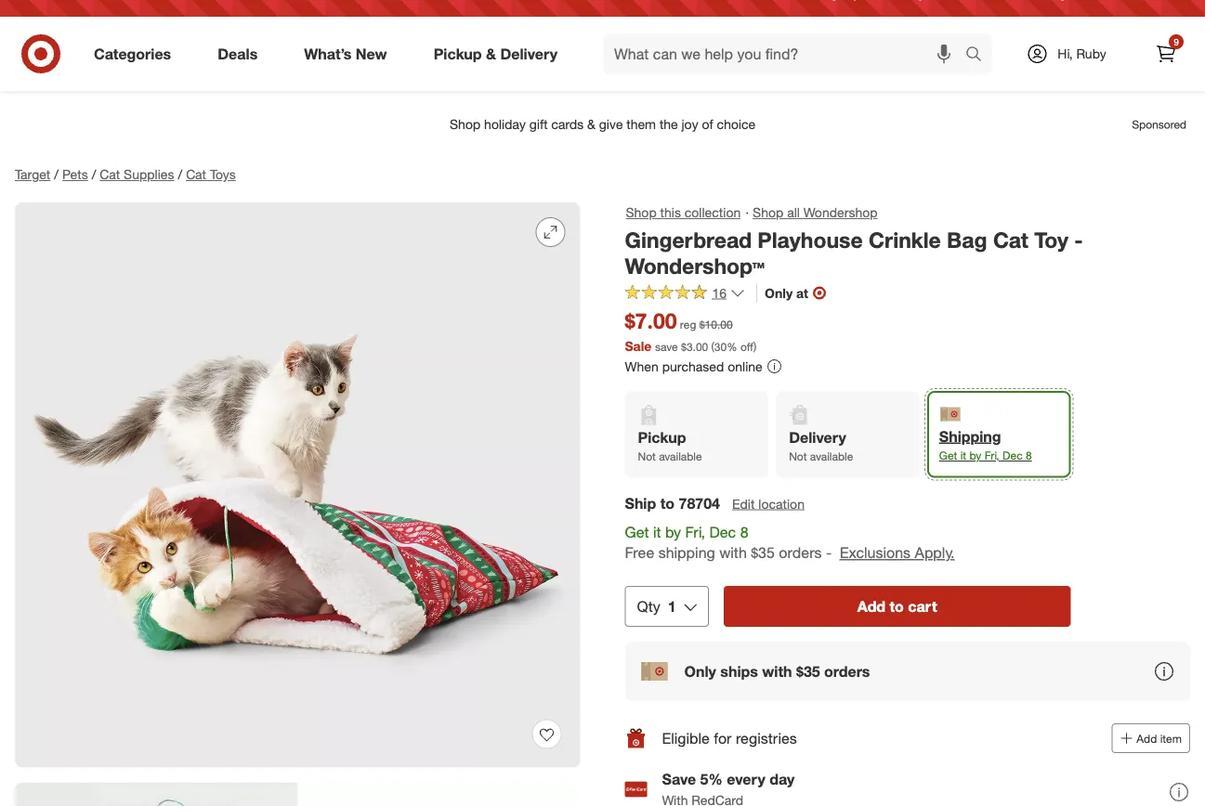 Task type: describe. For each thing, give the bounding box(es) containing it.
16
[[713, 285, 727, 301]]

edit
[[733, 496, 755, 512]]

when
[[625, 358, 659, 374]]

at
[[797, 285, 809, 301]]

%
[[727, 340, 738, 354]]

9
[[1174, 36, 1179, 47]]

get it by fri, dec 8 free shipping with $35 orders - exclusions apply.
[[625, 523, 955, 563]]

to for add
[[890, 598, 904, 616]]

gingerbread playhouse crinkle bag cat toy - wondershop™
[[625, 227, 1084, 280]]

with inside get it by fri, dec 8 free shipping with $35 orders - exclusions apply.
[[720, 544, 747, 563]]

online
[[728, 358, 763, 374]]

toy
[[1035, 227, 1069, 253]]

&
[[486, 45, 496, 63]]

location: 78704 image
[[23, 0, 79, 2]]

not for delivery
[[789, 450, 807, 464]]

eligible
[[662, 730, 710, 748]]

1
[[668, 598, 677, 616]]

shipping get it by fri, dec 8
[[940, 428, 1032, 463]]

hi, ruby
[[1058, 46, 1107, 62]]

exclusions apply. link
[[840, 544, 955, 563]]

pickup for not
[[638, 429, 686, 447]]

playhouse
[[758, 227, 863, 253]]

$7.00
[[625, 308, 677, 334]]

off
[[741, 340, 754, 354]]

30
[[715, 340, 727, 354]]

shop all wondershop
[[753, 205, 878, 221]]

only ships with $35 orders
[[685, 663, 871, 681]]

deals
[[218, 45, 258, 63]]

5%
[[701, 771, 723, 789]]

it inside shipping get it by fri, dec 8
[[961, 449, 967, 463]]

not for pickup
[[638, 450, 656, 464]]

add to cart button
[[724, 587, 1071, 627]]

only at
[[765, 285, 809, 301]]

available for pickup
[[659, 450, 702, 464]]

2 / from the left
[[92, 166, 96, 183]]

hi,
[[1058, 46, 1073, 62]]

get inside get it by fri, dec 8 free shipping with $35 orders - exclusions apply.
[[625, 523, 649, 541]]

cat for gingerbread
[[994, 227, 1029, 253]]

dec inside get it by fri, dec 8 free shipping with $35 orders - exclusions apply.
[[710, 523, 736, 541]]

only for only at
[[765, 285, 793, 301]]

categories
[[94, 45, 171, 63]]

1 horizontal spatial cat
[[186, 166, 206, 183]]

$
[[681, 340, 687, 354]]

ship to 78704
[[625, 494, 720, 513]]

fri, inside shipping get it by fri, dec 8
[[985, 449, 1000, 463]]

what's new
[[304, 45, 387, 63]]

cat toys link
[[186, 166, 236, 183]]

orders inside get it by fri, dec 8 free shipping with $35 orders - exclusions apply.
[[779, 544, 822, 563]]

for
[[714, 730, 732, 748]]

qty
[[637, 598, 661, 616]]

item
[[1161, 732, 1182, 746]]

save
[[662, 771, 696, 789]]

edit location
[[733, 496, 805, 512]]

gingerbread
[[625, 227, 752, 253]]

location
[[759, 496, 805, 512]]

shop for shop this collection
[[626, 205, 657, 221]]

by inside shipping get it by fri, dec 8
[[970, 449, 982, 463]]

save 5% every day
[[662, 771, 795, 789]]

pickup & delivery
[[434, 45, 558, 63]]

it inside get it by fri, dec 8 free shipping with $35 orders - exclusions apply.
[[653, 523, 661, 541]]

shipping
[[940, 428, 1002, 446]]

add for add item
[[1137, 732, 1158, 746]]

free
[[625, 544, 655, 563]]

dec inside shipping get it by fri, dec 8
[[1003, 449, 1023, 463]]

pickup for &
[[434, 45, 482, 63]]

pickup & delivery link
[[418, 33, 581, 74]]

ships
[[721, 663, 758, 681]]

exclusions
[[840, 544, 911, 563]]

add for add to cart
[[858, 598, 886, 616]]

16 link
[[625, 284, 746, 305]]

deals link
[[202, 33, 281, 74]]

(
[[712, 340, 715, 354]]

- inside get it by fri, dec 8 free shipping with $35 orders - exclusions apply.
[[826, 544, 832, 563]]

save
[[655, 340, 678, 354]]

8 inside shipping get it by fri, dec 8
[[1026, 449, 1032, 463]]

registries
[[736, 730, 797, 748]]

with inside button
[[763, 663, 793, 681]]



Task type: vqa. For each thing, say whether or not it's contained in the screenshot.
2nd $10.00 LINK from the left
no



Task type: locate. For each thing, give the bounding box(es) containing it.
$35 inside get it by fri, dec 8 free shipping with $35 orders - exclusions apply.
[[751, 544, 775, 563]]

this
[[661, 205, 681, 221]]

- inside the 'gingerbread playhouse crinkle bag cat toy - wondershop™'
[[1075, 227, 1084, 253]]

add inside 'button'
[[1137, 732, 1158, 746]]

0 vertical spatial add
[[858, 598, 886, 616]]

pets
[[62, 166, 88, 183]]

2 shop from the left
[[753, 205, 784, 221]]

$35 down "edit location" button
[[751, 544, 775, 563]]

1 vertical spatial with
[[763, 663, 793, 681]]

add to cart
[[858, 598, 938, 616]]

orders down add to cart button
[[825, 663, 871, 681]]

cat inside the 'gingerbread playhouse crinkle bag cat toy - wondershop™'
[[994, 227, 1029, 253]]

only left at
[[765, 285, 793, 301]]

0 vertical spatial orders
[[779, 544, 822, 563]]

0 vertical spatial -
[[1075, 227, 1084, 253]]

/ left pets link
[[54, 166, 59, 183]]

available inside delivery not available
[[810, 450, 854, 464]]

when purchased online
[[625, 358, 763, 374]]

image gallery element
[[15, 203, 581, 807]]

add left the item
[[1137, 732, 1158, 746]]

0 vertical spatial $35
[[751, 544, 775, 563]]

what's
[[304, 45, 352, 63]]

1 available from the left
[[659, 450, 702, 464]]

0 horizontal spatial shop
[[626, 205, 657, 221]]

to left "cart"
[[890, 598, 904, 616]]

1 vertical spatial -
[[826, 544, 832, 563]]

1 horizontal spatial with
[[763, 663, 793, 681]]

only ships with $35 orders button
[[625, 642, 1191, 702]]

cat left toys
[[186, 166, 206, 183]]

orders inside button
[[825, 663, 871, 681]]

not up location
[[789, 450, 807, 464]]

bag
[[947, 227, 988, 253]]

1 vertical spatial add
[[1137, 732, 1158, 746]]

shop left all
[[753, 205, 784, 221]]

$7.00 reg $10.00 sale save $ 3.00 ( 30 % off )
[[625, 308, 757, 354]]

8
[[1026, 449, 1032, 463], [741, 523, 749, 541]]

cat right pets
[[100, 166, 120, 183]]

1 horizontal spatial not
[[789, 450, 807, 464]]

0 horizontal spatial delivery
[[501, 45, 558, 63]]

purchased
[[663, 358, 724, 374]]

1 vertical spatial $35
[[797, 663, 821, 681]]

/
[[54, 166, 59, 183], [92, 166, 96, 183], [178, 166, 182, 183]]

get up free
[[625, 523, 649, 541]]

by up shipping at the bottom right of page
[[666, 523, 682, 541]]

add left "cart"
[[858, 598, 886, 616]]

to inside button
[[890, 598, 904, 616]]

only for only ships with $35 orders
[[685, 663, 717, 681]]

1 shop from the left
[[626, 205, 657, 221]]

0 horizontal spatial by
[[666, 523, 682, 541]]

shop left this
[[626, 205, 657, 221]]

add
[[858, 598, 886, 616], [1137, 732, 1158, 746]]

0 horizontal spatial to
[[661, 494, 675, 513]]

1 horizontal spatial dec
[[1003, 449, 1023, 463]]

0 horizontal spatial /
[[54, 166, 59, 183]]

delivery right the &
[[501, 45, 558, 63]]

-
[[1075, 227, 1084, 253], [826, 544, 832, 563]]

to right ship
[[661, 494, 675, 513]]

1 not from the left
[[638, 450, 656, 464]]

toys
[[210, 166, 236, 183]]

0 horizontal spatial available
[[659, 450, 702, 464]]

not inside pickup not available
[[638, 450, 656, 464]]

$10.00
[[700, 318, 733, 332]]

ship
[[625, 494, 657, 513]]

3.00
[[687, 340, 709, 354]]

by down shipping
[[970, 449, 982, 463]]

$35 right ships
[[797, 663, 821, 681]]

0 vertical spatial it
[[961, 449, 967, 463]]

available inside pickup not available
[[659, 450, 702, 464]]

cart
[[909, 598, 938, 616]]

with
[[720, 544, 747, 563], [763, 663, 793, 681]]

0 horizontal spatial it
[[653, 523, 661, 541]]

$35 inside only ships with $35 orders button
[[797, 663, 821, 681]]

all
[[788, 205, 800, 221]]

edit location button
[[732, 494, 806, 514]]

1 vertical spatial it
[[653, 523, 661, 541]]

1 vertical spatial get
[[625, 523, 649, 541]]

1 vertical spatial 8
[[741, 523, 749, 541]]

add item
[[1137, 732, 1182, 746]]

gingerbread playhouse crinkle bag cat toy - wondershop&#8482;, 1 of 5 image
[[15, 203, 581, 768]]

1 / from the left
[[54, 166, 59, 183]]

not inside delivery not available
[[789, 450, 807, 464]]

delivery not available
[[789, 429, 854, 464]]

search
[[957, 47, 1002, 65]]

pickup
[[434, 45, 482, 63], [638, 429, 686, 447]]

reg
[[680, 318, 697, 332]]

1 horizontal spatial -
[[1075, 227, 1084, 253]]

orders
[[779, 544, 822, 563], [825, 663, 871, 681]]

target link
[[15, 166, 50, 183]]

ruby
[[1077, 46, 1107, 62]]

orders down location
[[779, 544, 822, 563]]

- right toy
[[1075, 227, 1084, 253]]

1 horizontal spatial only
[[765, 285, 793, 301]]

only left ships
[[685, 663, 717, 681]]

search button
[[957, 33, 1002, 78]]

shipping
[[659, 544, 716, 563]]

1 horizontal spatial /
[[92, 166, 96, 183]]

0 horizontal spatial pickup
[[434, 45, 482, 63]]

cat supplies link
[[100, 166, 174, 183]]

delivery up location
[[789, 429, 847, 447]]

shop
[[626, 205, 657, 221], [753, 205, 784, 221]]

1 vertical spatial delivery
[[789, 429, 847, 447]]

fri, up shipping at the bottom right of page
[[686, 523, 706, 541]]

0 horizontal spatial get
[[625, 523, 649, 541]]

0 vertical spatial by
[[970, 449, 982, 463]]

0 vertical spatial with
[[720, 544, 747, 563]]

- left exclusions
[[826, 544, 832, 563]]

1 vertical spatial only
[[685, 663, 717, 681]]

day
[[770, 771, 795, 789]]

1 vertical spatial by
[[666, 523, 682, 541]]

pickup inside pickup not available
[[638, 429, 686, 447]]

2 horizontal spatial /
[[178, 166, 182, 183]]

1 horizontal spatial 8
[[1026, 449, 1032, 463]]

0 horizontal spatial orders
[[779, 544, 822, 563]]

available for delivery
[[810, 450, 854, 464]]

supplies
[[124, 166, 174, 183]]

pickup up ship to 78704
[[638, 429, 686, 447]]

1 horizontal spatial $35
[[797, 663, 821, 681]]

0 vertical spatial 8
[[1026, 449, 1032, 463]]

0 horizontal spatial cat
[[100, 166, 120, 183]]

shop this collection
[[626, 205, 741, 221]]

categories link
[[78, 33, 194, 74]]

1 horizontal spatial fri,
[[985, 449, 1000, 463]]

1 horizontal spatial by
[[970, 449, 982, 463]]

qty 1
[[637, 598, 677, 616]]

pets link
[[62, 166, 88, 183]]

0 horizontal spatial 8
[[741, 523, 749, 541]]

1 horizontal spatial orders
[[825, 663, 871, 681]]

78704
[[679, 494, 720, 513]]

0 vertical spatial get
[[940, 449, 958, 463]]

0 horizontal spatial add
[[858, 598, 886, 616]]

eligible for registries
[[662, 730, 797, 748]]

/ right pets
[[92, 166, 96, 183]]

2 horizontal spatial cat
[[994, 227, 1029, 253]]

2 not from the left
[[789, 450, 807, 464]]

0 horizontal spatial $35
[[751, 544, 775, 563]]

0 horizontal spatial fri,
[[686, 523, 706, 541]]

with right shipping at the bottom right of page
[[720, 544, 747, 563]]

get inside shipping get it by fri, dec 8
[[940, 449, 958, 463]]

/ left the cat toys link
[[178, 166, 182, 183]]

with right ships
[[763, 663, 793, 681]]

0 horizontal spatial only
[[685, 663, 717, 681]]

crinkle
[[869, 227, 941, 253]]

1 horizontal spatial shop
[[753, 205, 784, 221]]

add item button
[[1112, 724, 1191, 754]]

it down shipping
[[961, 449, 967, 463]]

delivery
[[501, 45, 558, 63], [789, 429, 847, 447]]

pickup not available
[[638, 429, 702, 464]]

9 link
[[1146, 33, 1187, 74]]

0 vertical spatial delivery
[[501, 45, 558, 63]]

1 horizontal spatial it
[[961, 449, 967, 463]]

wondershop
[[804, 205, 878, 221]]

0 horizontal spatial -
[[826, 544, 832, 563]]

what's new link
[[288, 33, 411, 74]]

1 vertical spatial orders
[[825, 663, 871, 681]]

0 vertical spatial only
[[765, 285, 793, 301]]

1 horizontal spatial pickup
[[638, 429, 686, 447]]

0 horizontal spatial not
[[638, 450, 656, 464]]

delivery inside delivery not available
[[789, 429, 847, 447]]

1 vertical spatial fri,
[[686, 523, 706, 541]]

)
[[754, 340, 757, 354]]

shop for shop all wondershop
[[753, 205, 784, 221]]

collection
[[685, 205, 741, 221]]

available
[[659, 450, 702, 464], [810, 450, 854, 464]]

pickup left the &
[[434, 45, 482, 63]]

2 available from the left
[[810, 450, 854, 464]]

cat left toy
[[994, 227, 1029, 253]]

fri, inside get it by fri, dec 8 free shipping with $35 orders - exclusions apply.
[[686, 523, 706, 541]]

0 vertical spatial dec
[[1003, 449, 1023, 463]]

cat for target
[[100, 166, 120, 183]]

not up ship
[[638, 450, 656, 464]]

apply.
[[915, 544, 955, 563]]

fri, down shipping
[[985, 449, 1000, 463]]

to for ship
[[661, 494, 675, 513]]

1 horizontal spatial add
[[1137, 732, 1158, 746]]

0 vertical spatial to
[[661, 494, 675, 513]]

0 horizontal spatial dec
[[710, 523, 736, 541]]

cat
[[100, 166, 120, 183], [186, 166, 206, 183], [994, 227, 1029, 253]]

every
[[727, 771, 766, 789]]

0 horizontal spatial with
[[720, 544, 747, 563]]

8 inside get it by fri, dec 8 free shipping with $35 orders - exclusions apply.
[[741, 523, 749, 541]]

by inside get it by fri, dec 8 free shipping with $35 orders - exclusions apply.
[[666, 523, 682, 541]]

1 vertical spatial to
[[890, 598, 904, 616]]

shop this collection link
[[625, 203, 742, 223]]

target / pets / cat supplies / cat toys
[[15, 166, 236, 183]]

sale
[[625, 338, 652, 354]]

get down shipping
[[940, 449, 958, 463]]

1 vertical spatial pickup
[[638, 429, 686, 447]]

1 vertical spatial dec
[[710, 523, 736, 541]]

3 / from the left
[[178, 166, 182, 183]]

1 horizontal spatial get
[[940, 449, 958, 463]]

advertisement region
[[0, 102, 1206, 147]]

0 vertical spatial pickup
[[434, 45, 482, 63]]

0 vertical spatial fri,
[[985, 449, 1000, 463]]

only inside only ships with $35 orders button
[[685, 663, 717, 681]]

wondershop™
[[625, 254, 765, 280]]

1 horizontal spatial delivery
[[789, 429, 847, 447]]

new
[[356, 45, 387, 63]]

it up free
[[653, 523, 661, 541]]

1 horizontal spatial to
[[890, 598, 904, 616]]

add inside button
[[858, 598, 886, 616]]

target
[[15, 166, 50, 183]]

fri,
[[985, 449, 1000, 463], [686, 523, 706, 541]]

What can we help you find? suggestions appear below search field
[[603, 33, 971, 74]]

1 horizontal spatial available
[[810, 450, 854, 464]]



